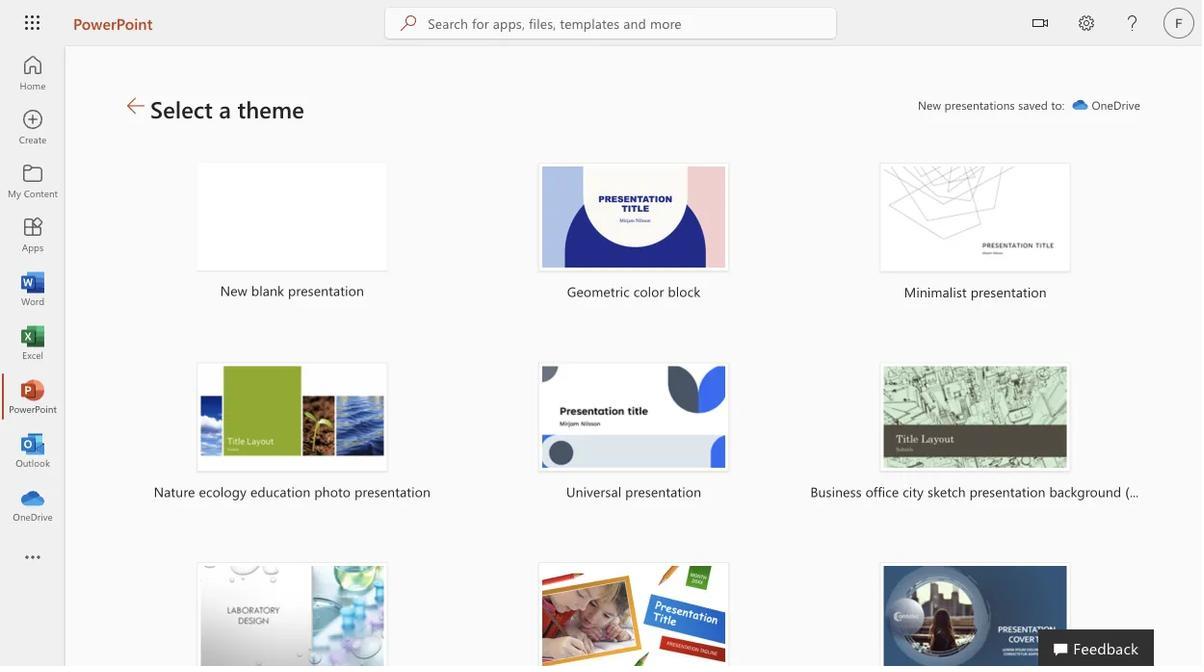 Task type: locate. For each thing, give the bounding box(es) containing it.
(widescreen)
[[1126, 483, 1202, 501]]

laboratory design image
[[197, 563, 388, 667]]

minimalist presentation image
[[880, 163, 1071, 272]]

minimalist
[[904, 283, 967, 301]]

my content image
[[23, 172, 42, 191]]

geometric color block
[[567, 283, 701, 301]]

presentation
[[288, 282, 364, 300], [971, 283, 1047, 301], [355, 483, 431, 501], [626, 483, 702, 501], [970, 483, 1046, 501]]

new blank presentation link
[[127, 140, 457, 327]]

nature
[[154, 483, 195, 501]]

0 vertical spatial new
[[918, 97, 942, 113]]

feedback button
[[1039, 630, 1154, 667]]

new for new presentations saved to:
[[918, 97, 942, 113]]

presentation right blank
[[288, 282, 364, 300]]

f
[[1176, 15, 1183, 30]]

feedback
[[1074, 638, 1139, 659]]

excel image
[[23, 333, 42, 353]]

new blank presentation
[[220, 282, 364, 300]]

business office city sketch presentation background (widescreen) image
[[880, 363, 1071, 472]]

1 vertical spatial new
[[220, 282, 248, 300]]

select a theme
[[150, 93, 304, 124]]

background
[[1050, 483, 1122, 501]]

color
[[634, 283, 664, 301]]

outlook image
[[23, 441, 42, 461]]

saved
[[1019, 97, 1048, 113]]

blue spheres pitch deck image
[[880, 563, 1071, 667]]

nature ecology education photo presentation
[[154, 483, 431, 501]]

new left blank
[[220, 282, 248, 300]]

presentation right minimalist
[[971, 283, 1047, 301]]


[[1033, 15, 1048, 31]]

0 horizontal spatial new
[[220, 282, 248, 300]]

geometric
[[567, 283, 630, 301]]

new left presentations
[[918, 97, 942, 113]]

theme
[[238, 93, 304, 124]]

office
[[866, 483, 899, 501]]

presentation right photo
[[355, 483, 431, 501]]

powerpoint banner
[[0, 0, 1203, 50]]

nature ecology education photo presentation image
[[197, 363, 388, 472]]

1 horizontal spatial new
[[918, 97, 942, 113]]

new
[[918, 97, 942, 113], [220, 282, 248, 300]]

home image
[[23, 64, 42, 83]]

sketch
[[928, 483, 966, 501]]

 button
[[1018, 0, 1064, 50]]

powerpoint
[[73, 13, 153, 33]]

block
[[668, 283, 701, 301]]

minimalist presentation link
[[811, 140, 1141, 328]]

new inside templates element
[[220, 282, 248, 300]]

None search field
[[386, 8, 837, 39]]

navigation
[[0, 46, 66, 532]]

universal presentation image
[[539, 363, 729, 472]]

nature ecology education photo presentation link
[[127, 340, 457, 528]]

elementary school presentation image
[[539, 563, 729, 667]]

onedrive
[[1092, 97, 1141, 113]]



Task type: describe. For each thing, give the bounding box(es) containing it.
f button
[[1156, 0, 1203, 46]]

ecology
[[199, 483, 247, 501]]

education
[[250, 483, 311, 501]]

apps image
[[23, 225, 42, 245]]

to:
[[1052, 97, 1065, 113]]

templates element
[[127, 140, 1202, 667]]

business office city sketch presentation background (widescreen) link
[[811, 340, 1202, 528]]

a
[[219, 93, 231, 124]]

create image
[[23, 118, 42, 137]]

view more apps image
[[23, 549, 42, 569]]

presentation right sketch
[[970, 483, 1046, 501]]

universal presentation
[[566, 483, 702, 501]]

word image
[[23, 279, 42, 299]]

Search box. Suggestions appear as you type. search field
[[428, 8, 837, 39]]

business
[[811, 483, 862, 501]]

presentations
[[945, 97, 1015, 113]]

universal presentation link
[[469, 340, 799, 528]]

new presentations saved to:
[[918, 97, 1065, 113]]

presentation right universal
[[626, 483, 702, 501]]

business office city sketch presentation background (widescreen)
[[811, 483, 1202, 501]]

new for new blank presentation
[[220, 282, 248, 300]]

photo
[[314, 483, 351, 501]]

universal
[[566, 483, 622, 501]]

geometric color block link
[[469, 140, 799, 328]]

onedrive image
[[23, 495, 42, 515]]

powerpoint image
[[23, 387, 42, 407]]

select
[[150, 93, 213, 124]]

city
[[903, 483, 924, 501]]

minimalist presentation
[[904, 283, 1047, 301]]

blank
[[251, 282, 284, 300]]

geometric color block image
[[539, 163, 729, 272]]



Task type: vqa. For each thing, say whether or not it's contained in the screenshot.
Word
no



